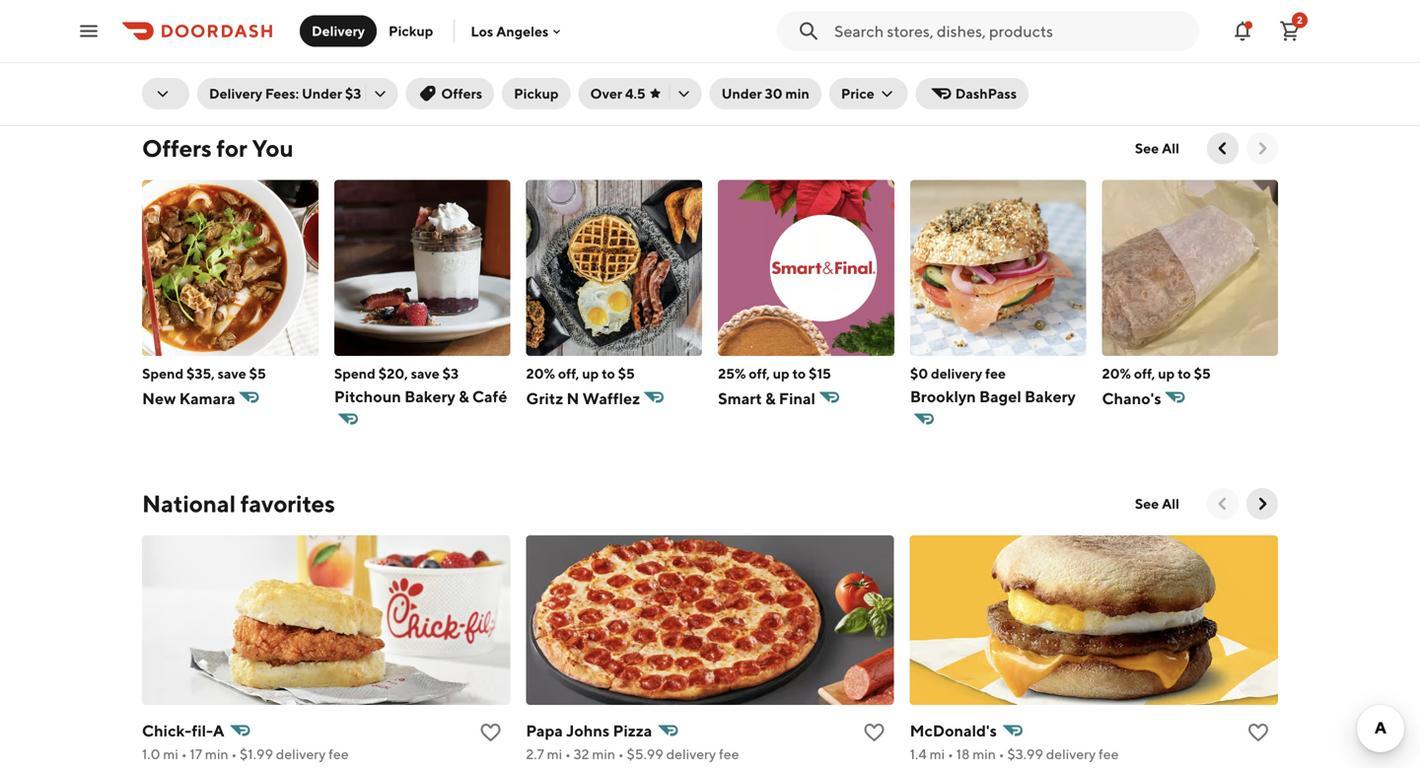 Task type: vqa. For each thing, say whether or not it's contained in the screenshot.
the bottommost $6.88
no



Task type: describe. For each thing, give the bounding box(es) containing it.
delivery up brooklyn
[[931, 366, 982, 382]]

korean
[[910, 33, 963, 51]]

$15
[[809, 366, 831, 382]]

see all for national favorites
[[1135, 496, 1180, 512]]

a
[[213, 722, 224, 740]]

korean food house
[[910, 33, 1054, 51]]

for
[[216, 134, 247, 162]]

mi for korean
[[930, 57, 945, 73]]

• left 22
[[568, 57, 574, 73]]

$​0 for korean
[[1009, 57, 1027, 73]]

1.4 for the
[[142, 57, 159, 73]]

pickup for the left pickup "button"
[[389, 23, 433, 39]]

breakfast
[[173, 33, 244, 51]]

under 30 min
[[722, 85, 810, 102]]

2 horizontal spatial click to add this store to your saved list image
[[1247, 721, 1270, 745]]

pitchoun
[[334, 387, 401, 406]]

chick-
[[142, 722, 192, 740]]

next button of carousel image for national favorites
[[1253, 494, 1272, 514]]

brooklyn bagel bakery
[[910, 387, 1076, 406]]

los
[[471, 23, 493, 39]]

café
[[472, 387, 507, 406]]

gritz n wafflez
[[526, 389, 640, 408]]

• left $1.99
[[231, 746, 237, 763]]

1.0 mi • 17 min • $1.99 delivery fee
[[142, 746, 349, 763]]

mi for papa
[[547, 746, 562, 763]]

(22)
[[182, 79, 207, 95]]

$3.99
[[1007, 746, 1043, 763]]

(4,600+)
[[565, 79, 621, 95]]

fee for chick-fil-a
[[329, 746, 349, 763]]

delivery for the breakfast burrito factory
[[262, 57, 312, 73]]

dashpass button
[[916, 78, 1029, 109]]

chano's
[[1102, 389, 1161, 408]]

spend for pitchoun
[[334, 366, 376, 382]]

pitchoun bakery & café
[[334, 387, 507, 406]]

2
[[1297, 14, 1303, 26]]

delivery fees: under $3
[[209, 85, 361, 102]]

delivery for mcdonald's
[[1046, 746, 1096, 763]]

all for national favorites
[[1162, 496, 1180, 512]]

off, for smart
[[749, 366, 770, 382]]

delivery inside abc seafood 0.4 mi • 22 min • $​0 delivery fee
[[651, 57, 700, 73]]

20% for chano's
[[1102, 366, 1131, 382]]

seafood
[[564, 33, 625, 51]]

$​0 inside abc seafood 0.4 mi • 22 min • $​0 delivery fee
[[630, 57, 648, 73]]

papa
[[526, 722, 563, 740]]

4.5 inside over 4.5 'button'
[[625, 85, 646, 102]]

pizza
[[613, 722, 652, 740]]

kamara
[[179, 389, 235, 408]]

$0
[[910, 366, 928, 382]]

gritz
[[526, 389, 563, 408]]

click to add this store to your saved list image for pizza
[[863, 721, 886, 745]]

17
[[190, 746, 202, 763]]

brooklyn
[[910, 387, 976, 406]]

save for kamara
[[218, 366, 246, 382]]

under 30 min button
[[710, 78, 821, 109]]

• left the '17'
[[181, 746, 187, 763]]

spend for new
[[142, 366, 184, 382]]

fees:
[[265, 85, 299, 102]]

delivery button
[[300, 15, 377, 47]]

$3 for delivery fees: under $3
[[345, 85, 361, 102]]

mi inside abc seafood 0.4 mi • 22 min • $​0 delivery fee
[[550, 57, 565, 73]]

to for final
[[792, 366, 806, 382]]

under inside button
[[722, 85, 762, 102]]

(54)
[[950, 79, 977, 95]]

new
[[142, 389, 176, 408]]

over
[[590, 85, 622, 102]]

chick-fil-a
[[142, 722, 224, 740]]

• left 18
[[948, 746, 954, 763]]

$5 for gritz n wafflez
[[618, 366, 635, 382]]

favorites
[[240, 490, 335, 518]]

the breakfast burrito factory
[[142, 33, 357, 51]]

3 off, from the left
[[1134, 366, 1155, 382]]

mi left 18
[[930, 746, 945, 763]]

3 up from the left
[[1158, 366, 1175, 382]]

20% off, up to $5 for chano's
[[1102, 366, 1211, 382]]

1.0
[[142, 746, 160, 763]]

• left $5.99 on the left of the page
[[618, 746, 624, 763]]

$5.99
[[627, 746, 664, 763]]

23
[[188, 57, 204, 73]]

papa johns pizza
[[526, 722, 652, 740]]

national favorites link
[[142, 488, 335, 520]]

see for national favorites
[[1135, 496, 1159, 512]]

$35,
[[186, 366, 215, 382]]

you
[[252, 134, 294, 162]]

offers for offers for you
[[142, 134, 212, 162]]

price button
[[829, 78, 908, 109]]

20% off, up to $5 for gritz n wafflez
[[526, 366, 635, 382]]

previous button of carousel image for national favorites
[[1213, 494, 1233, 514]]

see all link for national favorites
[[1123, 488, 1191, 520]]

1 items, open order cart image
[[1278, 19, 1302, 43]]

2.7
[[526, 746, 544, 763]]

pickup for pickup "button" to the right
[[514, 85, 559, 102]]

• left $3.99
[[999, 746, 1005, 763]]

1.4 down the mcdonald's
[[910, 746, 927, 763]]

delivery for chick-fil-a
[[276, 746, 326, 763]]

dashpass
[[955, 85, 1017, 102]]

1.4 mi • 23 min • $​0 delivery fee
[[142, 57, 335, 73]]

fee up brooklyn bagel bakery
[[985, 366, 1006, 382]]

los angeles
[[471, 23, 549, 39]]

national
[[142, 490, 236, 518]]

abc seafood 0.4 mi • 22 min • $​0 delivery fee
[[526, 33, 723, 73]]

4.5 for the breakfast burrito factory
[[142, 79, 162, 95]]

house
[[1007, 33, 1054, 51]]

the
[[142, 33, 170, 51]]

save for bakery
[[411, 366, 440, 382]]

1.4 mi • 32 min • $​0 delivery fee
[[910, 57, 1103, 73]]

25% off, up to $15
[[718, 366, 831, 382]]

1.4 mi • 18 min • $3.99 delivery fee
[[910, 746, 1119, 763]]

offers for offers
[[441, 85, 482, 102]]

0.4
[[526, 57, 547, 73]]

• left 23
[[180, 57, 186, 73]]

price
[[841, 85, 875, 102]]

$1.99
[[240, 746, 273, 763]]



Task type: locate. For each thing, give the bounding box(es) containing it.
2 $​0 from the left
[[630, 57, 648, 73]]

fee for the breakfast burrito factory
[[315, 57, 335, 73]]

delivery
[[262, 57, 312, 73], [651, 57, 700, 73], [1030, 57, 1080, 73], [931, 366, 982, 382], [276, 746, 326, 763], [666, 746, 716, 763], [1046, 746, 1096, 763]]

smart & final
[[718, 389, 816, 408]]

fee inside abc seafood 0.4 mi • 22 min • $​0 delivery fee
[[703, 57, 723, 73]]

2 see all from the top
[[1135, 496, 1180, 512]]

0 horizontal spatial offers
[[142, 134, 212, 162]]

0 horizontal spatial click to add this store to your saved list image
[[479, 32, 502, 56]]

fee down factory
[[315, 57, 335, 73]]

1 off, from the left
[[558, 366, 579, 382]]

$20,
[[378, 366, 408, 382]]

1 vertical spatial see all
[[1135, 496, 1180, 512]]

mi right the 0.4
[[550, 57, 565, 73]]

min right 30
[[785, 85, 810, 102]]

fee
[[315, 57, 335, 73], [703, 57, 723, 73], [1083, 57, 1103, 73], [985, 366, 1006, 382], [329, 746, 349, 763], [719, 746, 739, 763], [1099, 746, 1119, 763]]

2 save from the left
[[411, 366, 440, 382]]

bakery right bagel
[[1025, 387, 1076, 406]]

click to add this store to your saved list image for korean food house
[[1247, 32, 1270, 56]]

• down 'johns' at the left bottom of the page
[[565, 746, 571, 763]]

min
[[207, 57, 230, 73], [595, 57, 618, 73], [975, 57, 998, 73], [785, 85, 810, 102], [205, 746, 228, 763], [592, 746, 615, 763], [973, 746, 996, 763]]

off, up n
[[558, 366, 579, 382]]

2 20% from the left
[[1102, 366, 1131, 382]]

wafflez
[[583, 389, 640, 408]]

4.5 left (22)
[[142, 79, 162, 95]]

1 horizontal spatial bakery
[[1025, 387, 1076, 406]]

2 horizontal spatial $​0
[[1009, 57, 1027, 73]]

0 horizontal spatial $​0
[[241, 57, 259, 73]]

1 vertical spatial offers
[[142, 134, 212, 162]]

under left 30
[[722, 85, 762, 102]]

pickup down the 0.4
[[514, 85, 559, 102]]

off, for gritz
[[558, 366, 579, 382]]

2 horizontal spatial up
[[1158, 366, 1175, 382]]

• down food on the top right
[[1001, 57, 1007, 73]]

0 horizontal spatial 20% off, up to $5
[[526, 366, 635, 382]]

fee up 'under 30 min'
[[703, 57, 723, 73]]

20% up chano's
[[1102, 366, 1131, 382]]

32 for food
[[956, 57, 972, 73]]

2 button
[[1270, 11, 1310, 51]]

& down 25% off, up to $15
[[765, 389, 776, 408]]

see all for offers for you
[[1135, 140, 1180, 156]]

1 vertical spatial pickup button
[[502, 78, 571, 109]]

32 for johns
[[574, 746, 589, 763]]

fee right $5.99 on the left of the page
[[719, 746, 739, 763]]

30
[[765, 85, 783, 102]]

2 spend from the left
[[334, 366, 376, 382]]

click to add this store to your saved list image up price button
[[863, 32, 886, 56]]

1.4 for korean
[[910, 57, 927, 73]]

offers button
[[406, 78, 494, 109]]

save up pitchoun bakery & café
[[411, 366, 440, 382]]

$​0 down house
[[1009, 57, 1027, 73]]

0 vertical spatial next button of carousel image
[[1253, 139, 1272, 158]]

20% off, up to $5 up gritz n wafflez
[[526, 366, 635, 382]]

3 $​0 from the left
[[1009, 57, 1027, 73]]

$5 for chano's
[[1194, 366, 1211, 382]]

0 horizontal spatial pickup button
[[377, 15, 445, 47]]

1 $​0 from the left
[[241, 57, 259, 73]]

pickup button left los
[[377, 15, 445, 47]]

delivery right $3.99
[[1046, 746, 1096, 763]]

• up over 4.5
[[621, 57, 627, 73]]

1.4
[[142, 57, 159, 73], [910, 57, 927, 73], [910, 746, 927, 763]]

see for offers for you
[[1135, 140, 1159, 156]]

0 horizontal spatial click to add this store to your saved list image
[[479, 721, 502, 745]]

see all link for offers for you
[[1123, 133, 1191, 164]]

delivery
[[312, 23, 365, 39], [209, 85, 262, 102]]

1 see all from the top
[[1135, 140, 1180, 156]]

all for offers for you
[[1162, 140, 1180, 156]]

•
[[180, 57, 186, 73], [233, 57, 239, 73], [568, 57, 574, 73], [621, 57, 627, 73], [948, 57, 954, 73], [1001, 57, 1007, 73], [181, 746, 187, 763], [231, 746, 237, 763], [565, 746, 571, 763], [618, 746, 624, 763], [948, 746, 954, 763], [999, 746, 1005, 763]]

new kamara
[[142, 389, 235, 408]]

1 horizontal spatial 4.5
[[625, 85, 646, 102]]

1 horizontal spatial to
[[792, 366, 806, 382]]

0 horizontal spatial 32
[[574, 746, 589, 763]]

under
[[302, 85, 342, 102], [722, 85, 762, 102]]

$3
[[345, 85, 361, 102], [442, 366, 459, 382]]

1 spend from the left
[[142, 366, 184, 382]]

delivery right $5.99 on the left of the page
[[666, 746, 716, 763]]

1 vertical spatial previous button of carousel image
[[1213, 494, 1233, 514]]

up up smart & final
[[773, 366, 790, 382]]

0 horizontal spatial $3
[[345, 85, 361, 102]]

spend $35, save $5
[[142, 366, 266, 382]]

delivery for papa johns pizza
[[666, 746, 716, 763]]

4.7
[[526, 79, 545, 95]]

delivery down house
[[1030, 57, 1080, 73]]

los angeles button
[[471, 23, 564, 39]]

offers for you
[[142, 134, 294, 162]]

4.5
[[142, 79, 162, 95], [910, 79, 930, 95], [625, 85, 646, 102]]

1 horizontal spatial off,
[[749, 366, 770, 382]]

1.4 down the
[[142, 57, 159, 73]]

1 previous button of carousel image from the top
[[1213, 139, 1233, 158]]

mi
[[162, 57, 177, 73], [550, 57, 565, 73], [930, 57, 945, 73], [163, 746, 178, 763], [547, 746, 562, 763], [930, 746, 945, 763]]

fee for papa johns pizza
[[719, 746, 739, 763]]

over 4.5 button
[[578, 78, 702, 109]]

1 horizontal spatial up
[[773, 366, 790, 382]]

abc
[[526, 33, 560, 51]]

0 vertical spatial see all
[[1135, 140, 1180, 156]]

1 horizontal spatial under
[[722, 85, 762, 102]]

0 horizontal spatial spend
[[142, 366, 184, 382]]

bagel
[[979, 387, 1022, 406]]

factory
[[302, 33, 357, 51]]

min for chick-fil-a
[[205, 746, 228, 763]]

0 horizontal spatial $5
[[249, 366, 266, 382]]

1 vertical spatial $3
[[442, 366, 459, 382]]

up for wafflez
[[582, 366, 599, 382]]

0 vertical spatial see all link
[[1123, 133, 1191, 164]]

next button of carousel image
[[1253, 139, 1272, 158], [1253, 494, 1272, 514]]

$3 for spend $20, save $3
[[442, 366, 459, 382]]

0 vertical spatial pickup
[[389, 23, 433, 39]]

2 $5 from the left
[[618, 366, 635, 382]]

bakery down spend $20, save $3
[[404, 387, 456, 406]]

1 horizontal spatial $3
[[442, 366, 459, 382]]

min for papa johns pizza
[[592, 746, 615, 763]]

next button of carousel image for offers for you
[[1253, 139, 1272, 158]]

1 horizontal spatial delivery
[[312, 23, 365, 39]]

1 horizontal spatial 20% off, up to $5
[[1102, 366, 1211, 382]]

offers
[[441, 85, 482, 102], [142, 134, 212, 162]]

0 horizontal spatial delivery
[[209, 85, 262, 102]]

click to add this store to your saved list image
[[479, 32, 502, 56], [863, 721, 886, 745], [1247, 721, 1270, 745]]

• down the breakfast burrito factory
[[233, 57, 239, 73]]

1 save from the left
[[218, 366, 246, 382]]

1 horizontal spatial click to add this store to your saved list image
[[863, 32, 886, 56]]

$​0 up over 4.5 'button'
[[630, 57, 648, 73]]

mi left 23
[[162, 57, 177, 73]]

off, up chano's
[[1134, 366, 1155, 382]]

1 horizontal spatial spend
[[334, 366, 376, 382]]

2 horizontal spatial 4.5
[[910, 79, 930, 95]]

pickup button
[[377, 15, 445, 47], [502, 78, 571, 109]]

0 horizontal spatial bakery
[[404, 387, 456, 406]]

1 bakery from the left
[[404, 387, 456, 406]]

2 previous button of carousel image from the top
[[1213, 494, 1233, 514]]

2 horizontal spatial off,
[[1134, 366, 1155, 382]]

min right 22
[[595, 57, 618, 73]]

0 horizontal spatial up
[[582, 366, 599, 382]]

previous button of carousel image for offers for you
[[1213, 139, 1233, 158]]

mcdonald's
[[910, 722, 997, 740]]

0 vertical spatial previous button of carousel image
[[1213, 139, 1233, 158]]

4.5 for korean food house
[[910, 79, 930, 95]]

1 horizontal spatial pickup button
[[502, 78, 571, 109]]

1 under from the left
[[302, 85, 342, 102]]

0 vertical spatial delivery
[[312, 23, 365, 39]]

see
[[1135, 140, 1159, 156], [1135, 496, 1159, 512]]

0 horizontal spatial to
[[602, 366, 615, 382]]

delivery up over 4.5 'button'
[[651, 57, 700, 73]]

offers inside button
[[441, 85, 482, 102]]

1 horizontal spatial offers
[[441, 85, 482, 102]]

min down papa johns pizza in the bottom of the page
[[592, 746, 615, 763]]

click to add this store to your saved list image for burrito
[[479, 32, 502, 56]]

3 $5 from the left
[[1194, 366, 1211, 382]]

spend up the pitchoun
[[334, 366, 376, 382]]

0 horizontal spatial under
[[302, 85, 342, 102]]

fee for mcdonald's
[[1099, 746, 1119, 763]]

click to add this store to your saved list image left papa at the left
[[479, 721, 502, 745]]

fee right $1.99
[[329, 746, 349, 763]]

1 horizontal spatial &
[[765, 389, 776, 408]]

1 next button of carousel image from the top
[[1253, 139, 1272, 158]]

2 horizontal spatial click to add this store to your saved list image
[[1247, 32, 1270, 56]]

1 horizontal spatial pickup
[[514, 85, 559, 102]]

1 vertical spatial see all link
[[1123, 488, 1191, 520]]

0 horizontal spatial pickup
[[389, 23, 433, 39]]

2 under from the left
[[722, 85, 762, 102]]

$​0 for the
[[241, 57, 259, 73]]

delivery for delivery fees: under $3
[[209, 85, 262, 102]]

1.4 down korean
[[910, 57, 927, 73]]

Store search: begin typing to search for stores available on DoorDash text field
[[834, 20, 1187, 42]]

$0 delivery fee
[[910, 366, 1006, 382]]

see all link
[[1123, 133, 1191, 164], [1123, 488, 1191, 520]]

delivery right $1.99
[[276, 746, 326, 763]]

0 vertical spatial offers
[[441, 85, 482, 102]]

up
[[582, 366, 599, 382], [773, 366, 790, 382], [1158, 366, 1175, 382]]

&
[[459, 387, 469, 406], [765, 389, 776, 408]]

2 to from the left
[[792, 366, 806, 382]]

mi for the
[[162, 57, 177, 73]]

save
[[218, 366, 246, 382], [411, 366, 440, 382]]

min right 23
[[207, 57, 230, 73]]

to for wafflez
[[602, 366, 615, 382]]

offers left for
[[142, 134, 212, 162]]

notification bell image
[[1231, 19, 1254, 43]]

fee down store search: begin typing to search for stores available on doordash text box
[[1083, 57, 1103, 73]]

delivery down '1.4 mi • 23 min • $​0 delivery fee'
[[209, 85, 262, 102]]

over 4.5
[[590, 85, 646, 102]]

0 vertical spatial $3
[[345, 85, 361, 102]]

0 vertical spatial 32
[[956, 57, 972, 73]]

offers down los
[[441, 85, 482, 102]]

click to add this store to your saved list image
[[863, 32, 886, 56], [1247, 32, 1270, 56], [479, 721, 502, 745]]

$​0 down the breakfast burrito factory
[[241, 57, 259, 73]]

delivery down the burrito
[[262, 57, 312, 73]]

save right $35,
[[218, 366, 246, 382]]

2 horizontal spatial $5
[[1194, 366, 1211, 382]]

all
[[1162, 140, 1180, 156], [1162, 496, 1180, 512]]

up up chano's
[[1158, 366, 1175, 382]]

min down food on the top right
[[975, 57, 998, 73]]

national favorites
[[142, 490, 335, 518]]

1 horizontal spatial $5
[[618, 366, 635, 382]]

1 vertical spatial delivery
[[209, 85, 262, 102]]

20% off, up to $5 up chano's
[[1102, 366, 1211, 382]]

n
[[567, 389, 579, 408]]

1 20% from the left
[[526, 366, 555, 382]]

pickup button down the 0.4
[[502, 78, 571, 109]]

min right 18
[[973, 746, 996, 763]]

2 horizontal spatial to
[[1178, 366, 1191, 382]]

min for mcdonald's
[[973, 746, 996, 763]]

2 all from the top
[[1162, 496, 1180, 512]]

final
[[779, 389, 816, 408]]

20% for gritz n wafflez
[[526, 366, 555, 382]]

1 vertical spatial next button of carousel image
[[1253, 494, 1272, 514]]

min for korean food house
[[975, 57, 998, 73]]

2 bakery from the left
[[1025, 387, 1076, 406]]

smart
[[718, 389, 762, 408]]

0 horizontal spatial 4.5
[[142, 79, 162, 95]]

32 down 'johns' at the left bottom of the page
[[574, 746, 589, 763]]

1 horizontal spatial 20%
[[1102, 366, 1131, 382]]

22
[[577, 57, 592, 73]]

food
[[966, 33, 1004, 51]]

min for the breakfast burrito factory
[[207, 57, 230, 73]]

mi down korean
[[930, 57, 945, 73]]

0 horizontal spatial save
[[218, 366, 246, 382]]

25%
[[718, 366, 746, 382]]

up for final
[[773, 366, 790, 382]]

$3 down factory
[[345, 85, 361, 102]]

mi right 1.0
[[163, 746, 178, 763]]

32
[[956, 57, 972, 73], [574, 746, 589, 763]]

1 vertical spatial see
[[1135, 496, 1159, 512]]

2 see all link from the top
[[1123, 488, 1191, 520]]

spend $20, save $3
[[334, 366, 459, 382]]

up up gritz n wafflez
[[582, 366, 599, 382]]

2 up from the left
[[773, 366, 790, 382]]

0 vertical spatial pickup button
[[377, 15, 445, 47]]

min inside abc seafood 0.4 mi • 22 min • $​0 delivery fee
[[595, 57, 618, 73]]

off, up smart & final
[[749, 366, 770, 382]]

0 vertical spatial see
[[1135, 140, 1159, 156]]

delivery right the burrito
[[312, 23, 365, 39]]

1 horizontal spatial click to add this store to your saved list image
[[863, 721, 886, 745]]

delivery for korean food house
[[1030, 57, 1080, 73]]

2.7 mi • 32 min • $5.99 delivery fee
[[526, 746, 739, 763]]

previous button of carousel image
[[1213, 139, 1233, 158], [1213, 494, 1233, 514]]

click to add this store to your saved list image for chick-fil-a
[[479, 721, 502, 745]]

4.5 left (54)
[[910, 79, 930, 95]]

1 vertical spatial all
[[1162, 496, 1180, 512]]

0 horizontal spatial 20%
[[526, 366, 555, 382]]

mi right the 2.7
[[547, 746, 562, 763]]

1 up from the left
[[582, 366, 599, 382]]

fee right $3.99
[[1099, 746, 1119, 763]]

min right the '17'
[[205, 746, 228, 763]]

1 vertical spatial 32
[[574, 746, 589, 763]]

32 up (54)
[[956, 57, 972, 73]]

3 to from the left
[[1178, 366, 1191, 382]]

open menu image
[[77, 19, 101, 43]]

1 to from the left
[[602, 366, 615, 382]]

1 see all link from the top
[[1123, 133, 1191, 164]]

& left café
[[459, 387, 469, 406]]

18
[[956, 746, 970, 763]]

min inside under 30 min button
[[785, 85, 810, 102]]

2 next button of carousel image from the top
[[1253, 494, 1272, 514]]

johns
[[566, 722, 610, 740]]

delivery inside button
[[312, 23, 365, 39]]

mi for chick-
[[163, 746, 178, 763]]

4.5 right over
[[625, 85, 646, 102]]

0 horizontal spatial &
[[459, 387, 469, 406]]

1 horizontal spatial $​0
[[630, 57, 648, 73]]

2 20% off, up to $5 from the left
[[1102, 366, 1211, 382]]

1 $5 from the left
[[249, 366, 266, 382]]

1 all from the top
[[1162, 140, 1180, 156]]

to
[[602, 366, 615, 382], [792, 366, 806, 382], [1178, 366, 1191, 382]]

click to add this store to your saved list image left 1 items, open order cart image
[[1247, 32, 1270, 56]]

burrito
[[247, 33, 299, 51]]

1 vertical spatial pickup
[[514, 85, 559, 102]]

20% off, up to $5
[[526, 366, 635, 382], [1102, 366, 1211, 382]]

2 see from the top
[[1135, 496, 1159, 512]]

pickup left los
[[389, 23, 433, 39]]

offers for you link
[[142, 133, 294, 164]]

$5
[[249, 366, 266, 382], [618, 366, 635, 382], [1194, 366, 1211, 382]]

20% up gritz
[[526, 366, 555, 382]]

fee for korean food house
[[1083, 57, 1103, 73]]

spend up new
[[142, 366, 184, 382]]

2 off, from the left
[[749, 366, 770, 382]]

1 horizontal spatial save
[[411, 366, 440, 382]]

delivery for delivery
[[312, 23, 365, 39]]

1 20% off, up to $5 from the left
[[526, 366, 635, 382]]

$3 up pitchoun bakery & café
[[442, 366, 459, 382]]

0 horizontal spatial off,
[[558, 366, 579, 382]]

1 horizontal spatial 32
[[956, 57, 972, 73]]

0 vertical spatial all
[[1162, 140, 1180, 156]]

spend
[[142, 366, 184, 382], [334, 366, 376, 382]]

• up (54)
[[948, 57, 954, 73]]

20%
[[526, 366, 555, 382], [1102, 366, 1131, 382]]

angeles
[[496, 23, 549, 39]]

1 see from the top
[[1135, 140, 1159, 156]]

fil-
[[192, 722, 213, 740]]

under right the fees: at the top of page
[[302, 85, 342, 102]]



